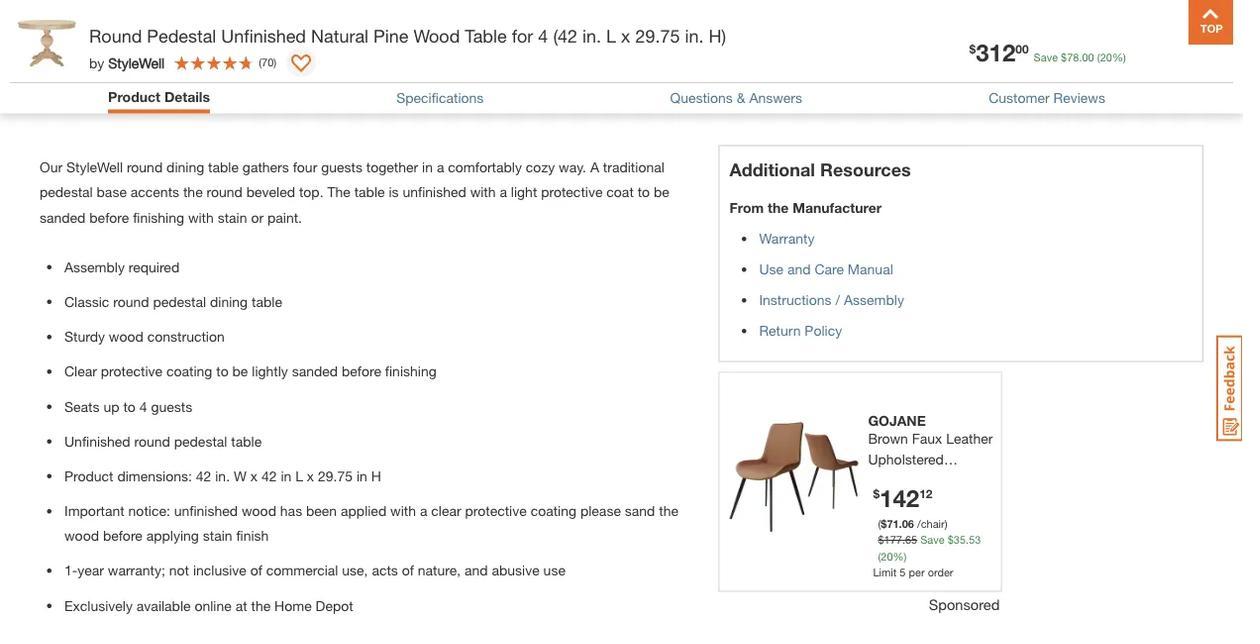 Task type: describe. For each thing, give the bounding box(es) containing it.
. inside $ 312 00 save $ 78 . 00 ( 20 %)
[[1079, 51, 1082, 63]]

pedestal for classic
[[153, 293, 206, 310]]

$ inside $ 142 12
[[873, 487, 880, 501]]

seats up to 4 guests
[[64, 398, 192, 414]]

base
[[97, 184, 127, 200]]

1 horizontal spatial of
[[402, 562, 414, 579]]

specifications
[[396, 90, 484, 106]]

been
[[306, 503, 337, 519]]

20 inside $ 312 00 save $ 78 . 00 ( 20 %)
[[1100, 51, 1112, 63]]

instructions / assembly link
[[759, 292, 904, 308]]

gojane
[[868, 412, 926, 428]]

0 vertical spatial 4
[[538, 25, 548, 46]]

important notice: unfinished wood has been applied with a clear protective coating please sand the wood before applying stain finish
[[64, 503, 679, 544]]

or
[[251, 209, 264, 225]]

instructions / assembly
[[759, 292, 904, 308]]

protective inside our stylewell round dining table gathers four guests together in a comfortably cozy way. a traditional pedestal base accents the round beveled top. the table is unfinished with a light protective coat to be sanded before finishing with stain or paint.
[[541, 184, 603, 200]]

h)
[[709, 25, 726, 46]]

important
[[64, 503, 125, 519]]

by
[[89, 54, 104, 71]]

177
[[884, 533, 902, 546]]

coating inside important notice: unfinished wood has been applied with a clear protective coating please sand the wood before applying stain finish
[[531, 503, 577, 519]]

use and care manual
[[759, 261, 893, 277]]

modern
[[868, 472, 916, 488]]

a inside important notice: unfinished wood has been applied with a clear protective coating please sand the wood before applying stain finish
[[420, 503, 427, 519]]

with inside important notice: unfinished wood has been applied with a clear protective coating please sand the wood before applying stain finish
[[390, 503, 416, 519]]

protective inside important notice: unfinished wood has been applied with a clear protective coating please sand the wood before applying stain finish
[[465, 503, 527, 519]]

steel
[[918, 514, 949, 530]]

h
[[371, 468, 381, 484]]

1 vertical spatial guests
[[151, 398, 192, 414]]

0 horizontal spatial 00
[[1016, 42, 1029, 56]]

0 vertical spatial l
[[606, 25, 616, 46]]

sanded inside our stylewell round dining table gathers four guests together in a comfortably cozy way. a traditional pedestal base accents the round beveled top. the table is unfinished with a light protective coat to be sanded before finishing with stain or paint.
[[40, 209, 86, 225]]

1 vertical spatial l
[[295, 468, 303, 484]]

inclusive
[[193, 562, 246, 579]]

1 vertical spatial product
[[108, 88, 160, 105]]

1 horizontal spatial in.
[[583, 25, 601, 46]]

2 horizontal spatial in.
[[685, 25, 704, 46]]

unfinished inside our stylewell round dining table gathers four guests together in a comfortably cozy way. a traditional pedestal base accents the round beveled top. the table is unfinished with a light protective coat to be sanded before finishing with stain or paint.
[[403, 184, 466, 200]]

the
[[327, 184, 350, 200]]

care
[[815, 261, 844, 277]]

customer
[[989, 90, 1050, 106]]

pedestal inside our stylewell round dining table gathers four guests together in a comfortably cozy way. a traditional pedestal base accents the round beveled top. the table is unfinished with a light protective coat to be sanded before finishing with stain or paint.
[[40, 184, 93, 200]]

1 horizontal spatial in
[[357, 468, 367, 484]]

from
[[730, 199, 764, 216]]

be inside our stylewell round dining table gathers four guests together in a comfortably cozy way. a traditional pedestal base accents the round beveled top. the table is unfinished with a light protective coat to be sanded before finishing with stain or paint.
[[654, 184, 670, 200]]

comfortably
[[448, 159, 522, 175]]

please
[[580, 503, 621, 519]]

65
[[905, 533, 918, 546]]

1 horizontal spatial and
[[787, 261, 811, 277]]

1 vertical spatial a
[[500, 184, 507, 200]]

pedestal for unfinished
[[174, 433, 227, 449]]

additional resources
[[730, 158, 911, 180]]

round down assembly required on the top
[[113, 293, 149, 310]]

return
[[759, 322, 801, 339]]

w
[[234, 468, 247, 484]]

per
[[909, 566, 925, 579]]

1 vertical spatial before
[[342, 363, 381, 379]]

0 vertical spatial details
[[82, 45, 141, 66]]

warranty link
[[759, 230, 815, 247]]

0 horizontal spatial in
[[281, 468, 292, 484]]

0 horizontal spatial to
[[123, 398, 136, 414]]

1 vertical spatial 4
[[139, 398, 147, 414]]

table left gathers
[[208, 159, 239, 175]]

20 inside '( $ 71 . 06 /chair ) $ 177 . 65 save $ 35 . 53 ( 20 %) limit 5 per order'
[[881, 550, 893, 563]]

gojane brown faux leather upholstered modern style dining chair with carbon steel legs (set of 2)
[[868, 412, 993, 551]]

has
[[280, 503, 302, 519]]

a
[[590, 159, 599, 175]]

stylewell for our
[[66, 159, 123, 175]]

the inside our stylewell round dining table gathers four guests together in a comfortably cozy way. a traditional pedestal base accents the round beveled top. the table is unfinished with a light protective coat to be sanded before finishing with stain or paint.
[[183, 184, 203, 200]]

0 vertical spatial assembly
[[64, 259, 125, 275]]

use
[[543, 562, 566, 579]]

product image image
[[15, 10, 79, 74]]

/
[[836, 292, 840, 308]]

1 horizontal spatial x
[[307, 468, 314, 484]]

1-year warranty; not inclusive of commercial use, acts of nature, and abusive use
[[64, 562, 566, 579]]

2 vertical spatial product
[[64, 468, 113, 484]]

sponsored
[[929, 596, 1000, 613]]

manufacturer
[[793, 199, 882, 216]]

instructions
[[759, 292, 832, 308]]

1-
[[64, 562, 78, 579]]

light
[[511, 184, 537, 200]]

0 horizontal spatial and
[[465, 562, 488, 579]]

pedestal
[[147, 25, 216, 46]]

warranty;
[[108, 562, 165, 579]]

applied
[[341, 503, 387, 519]]

nature,
[[418, 562, 461, 579]]

(42
[[553, 25, 578, 46]]

from the manufacturer
[[730, 199, 882, 216]]

save inside '( $ 71 . 06 /chair ) $ 177 . 65 save $ 35 . 53 ( 20 %) limit 5 per order'
[[921, 533, 945, 546]]

answers
[[749, 90, 802, 106]]

manual
[[848, 261, 893, 277]]

1 horizontal spatial unfinished
[[221, 25, 306, 46]]

table left is at the top
[[354, 184, 385, 200]]

additional
[[730, 158, 815, 180]]

round pedestal unfinished natural pine wood table for 4 (42 in. l x 29.75 in. h)
[[89, 25, 726, 46]]

1 horizontal spatial wood
[[109, 328, 144, 345]]

sturdy
[[64, 328, 105, 345]]

for
[[512, 25, 533, 46]]

way.
[[559, 159, 586, 175]]

to inside our stylewell round dining table gathers four guests together in a comfortably cozy way. a traditional pedestal base accents the round beveled top. the table is unfinished with a light protective coat to be sanded before finishing with stain or paint.
[[638, 184, 650, 200]]

1 42 from the left
[[196, 468, 211, 484]]

upholstered
[[868, 451, 944, 467]]

up
[[103, 398, 119, 414]]

save inside $ 312 00 save $ 78 . 00 ( 20 %)
[[1034, 51, 1058, 63]]

( left 71
[[878, 517, 881, 530]]

carbon
[[868, 514, 914, 530]]

use,
[[342, 562, 368, 579]]

12
[[919, 487, 933, 501]]

finish
[[236, 528, 269, 544]]

. down legs
[[966, 533, 969, 546]]

. up 177
[[899, 517, 902, 530]]

( up limit
[[878, 550, 881, 563]]

142
[[880, 483, 919, 512]]

stain inside our stylewell round dining table gathers four guests together in a comfortably cozy way. a traditional pedestal base accents the round beveled top. the table is unfinished with a light protective coat to be sanded before finishing with stain or paint.
[[218, 209, 247, 225]]

classic round pedestal dining table
[[64, 293, 282, 310]]

&
[[737, 90, 745, 106]]

1 horizontal spatial 00
[[1082, 51, 1094, 63]]

is
[[389, 184, 399, 200]]

natural
[[311, 25, 369, 46]]

together
[[366, 159, 418, 175]]

( $ 71 . 06 /chair ) $ 177 . 65 save $ 35 . 53 ( 20 %) limit 5 per order
[[873, 517, 981, 579]]

return policy link
[[759, 322, 842, 339]]

2 vertical spatial wood
[[64, 528, 99, 544]]

questions & answers
[[670, 90, 802, 106]]

/chair
[[917, 517, 945, 530]]

reviews
[[1054, 90, 1105, 106]]

0 vertical spatial product details
[[10, 45, 141, 66]]

1 horizontal spatial 29.75
[[635, 25, 680, 46]]

table
[[465, 25, 507, 46]]

1 vertical spatial details
[[164, 88, 210, 105]]

of inside gojane brown faux leather upholstered modern style dining chair with carbon steel legs (set of 2)
[[896, 534, 909, 551]]

the right from
[[768, 199, 789, 216]]

exclusively
[[64, 597, 133, 614]]

accents
[[131, 184, 179, 200]]

depot
[[316, 597, 353, 614]]

06
[[902, 517, 914, 530]]

2 horizontal spatial x
[[621, 25, 630, 46]]

the right at
[[251, 597, 271, 614]]

with inside gojane brown faux leather upholstered modern style dining chair with carbon steel legs (set of 2)
[[948, 493, 974, 509]]

construction
[[147, 328, 225, 345]]

1 horizontal spatial assembly
[[844, 292, 904, 308]]

home
[[274, 597, 312, 614]]

legs
[[953, 514, 983, 530]]

1 vertical spatial be
[[232, 363, 248, 379]]

stain inside important notice: unfinished wood has been applied with a clear protective coating please sand the wood before applying stain finish
[[203, 528, 232, 544]]

warranty
[[759, 230, 815, 247]]



Task type: locate. For each thing, give the bounding box(es) containing it.
00
[[1016, 42, 1029, 56], [1082, 51, 1094, 63]]

to left "lightly"
[[216, 363, 229, 379]]

( inside $ 312 00 save $ 78 . 00 ( 20 %)
[[1097, 51, 1100, 63]]

in. left w
[[215, 468, 230, 484]]

1 vertical spatial product details
[[108, 88, 210, 105]]

) left legs
[[945, 517, 948, 530]]

a
[[437, 159, 444, 175], [500, 184, 507, 200], [420, 503, 427, 519]]

1 horizontal spatial protective
[[465, 503, 527, 519]]

coating left the please
[[531, 503, 577, 519]]

dining for round
[[167, 159, 204, 175]]

dining up construction
[[210, 293, 248, 310]]

1 vertical spatial and
[[465, 562, 488, 579]]

0 horizontal spatial dining
[[167, 159, 204, 175]]

assembly down the manual
[[844, 292, 904, 308]]

round
[[127, 159, 163, 175], [207, 184, 243, 200], [113, 293, 149, 310], [134, 433, 170, 449]]

the
[[183, 184, 203, 200], [768, 199, 789, 216], [659, 503, 679, 519], [251, 597, 271, 614]]

round up dimensions:
[[134, 433, 170, 449]]

x right w
[[250, 468, 258, 484]]

the inside important notice: unfinished wood has been applied with a clear protective coating please sand the wood before applying stain finish
[[659, 503, 679, 519]]

round up accents
[[127, 159, 163, 175]]

style
[[920, 472, 951, 488]]

00 up 'customer'
[[1016, 42, 1029, 56]]

dining for pedestal
[[210, 293, 248, 310]]

pedestal up construction
[[153, 293, 206, 310]]

dining up accents
[[167, 159, 204, 175]]

protective right clear
[[465, 503, 527, 519]]

exclusively available online at the home depot
[[64, 597, 353, 614]]

1 horizontal spatial unfinished
[[403, 184, 466, 200]]

2 vertical spatial to
[[123, 398, 136, 414]]

0 horizontal spatial protective
[[101, 363, 163, 379]]

with
[[470, 184, 496, 200], [188, 209, 214, 225], [948, 493, 974, 509], [390, 503, 416, 519]]

35
[[954, 533, 966, 546]]

2 horizontal spatial protective
[[541, 184, 603, 200]]

l right the "(42"
[[606, 25, 616, 46]]

0 horizontal spatial coating
[[166, 363, 212, 379]]

a left clear
[[420, 503, 427, 519]]

4 right for
[[538, 25, 548, 46]]

1 vertical spatial to
[[216, 363, 229, 379]]

0 vertical spatial coating
[[166, 363, 212, 379]]

1 vertical spatial sanded
[[292, 363, 338, 379]]

2 horizontal spatial of
[[896, 534, 909, 551]]

%) inside '( $ 71 . 06 /chair ) $ 177 . 65 save $ 35 . 53 ( 20 %) limit 5 per order'
[[893, 550, 907, 563]]

0 vertical spatial to
[[638, 184, 650, 200]]

0 horizontal spatial wood
[[64, 528, 99, 544]]

2 42 from the left
[[261, 468, 277, 484]]

in. left h)
[[685, 25, 704, 46]]

to right coat
[[638, 184, 650, 200]]

clear
[[431, 503, 461, 519]]

20
[[1100, 51, 1112, 63], [881, 550, 893, 563]]

dimensions:
[[117, 468, 192, 484]]

0 horizontal spatial )
[[274, 56, 277, 69]]

stain left or
[[218, 209, 247, 225]]

before down base
[[89, 209, 129, 225]]

0 horizontal spatial x
[[250, 468, 258, 484]]

feedback link image
[[1216, 335, 1243, 442]]

product dimensions: 42 in. w x 42 in l x 29.75 in h
[[64, 468, 381, 484]]

year
[[77, 562, 104, 579]]

of right acts
[[402, 562, 414, 579]]

1 horizontal spatial a
[[437, 159, 444, 175]]

leather
[[946, 430, 993, 447]]

0 horizontal spatial unfinished
[[64, 433, 130, 449]]

beveled
[[246, 184, 295, 200]]

0 horizontal spatial 20
[[881, 550, 893, 563]]

2 horizontal spatial wood
[[242, 503, 276, 519]]

available
[[137, 597, 191, 614]]

wood
[[109, 328, 144, 345], [242, 503, 276, 519], [64, 528, 99, 544]]

the right accents
[[183, 184, 203, 200]]

applying
[[146, 528, 199, 544]]

0 vertical spatial unfinished
[[221, 25, 306, 46]]

x up the been
[[307, 468, 314, 484]]

sanded down our
[[40, 209, 86, 225]]

and right 'nature,'
[[465, 562, 488, 579]]

0 vertical spatial dining
[[167, 159, 204, 175]]

before down notice:
[[103, 528, 142, 544]]

table up "lightly"
[[252, 293, 282, 310]]

clear protective coating to be lightly sanded before finishing
[[64, 363, 437, 379]]

5
[[900, 566, 906, 579]]

guests up unfinished round pedestal table
[[151, 398, 192, 414]]

) left display icon
[[274, 56, 277, 69]]

0 horizontal spatial unfinished
[[174, 503, 238, 519]]

1 vertical spatial protective
[[101, 363, 163, 379]]

dining inside our stylewell round dining table gathers four guests together in a comfortably cozy way. a traditional pedestal base accents the round beveled top. the table is unfinished with a light protective coat to be sanded before finishing with stain or paint.
[[167, 159, 204, 175]]

in right "together"
[[422, 159, 433, 175]]

wood
[[413, 25, 460, 46]]

1 horizontal spatial 4
[[538, 25, 548, 46]]

0 vertical spatial protective
[[541, 184, 603, 200]]

1 horizontal spatial 42
[[261, 468, 277, 484]]

be down traditional
[[654, 184, 670, 200]]

stylewell inside our stylewell round dining table gathers four guests together in a comfortably cozy way. a traditional pedestal base accents the round beveled top. the table is unfinished with a light protective coat to be sanded before finishing with stain or paint.
[[66, 159, 123, 175]]

1 horizontal spatial details
[[164, 88, 210, 105]]

guests inside our stylewell round dining table gathers four guests together in a comfortably cozy way. a traditional pedestal base accents the round beveled top. the table is unfinished with a light protective coat to be sanded before finishing with stain or paint.
[[321, 159, 363, 175]]

0 vertical spatial 20
[[1100, 51, 1112, 63]]

round left beveled
[[207, 184, 243, 200]]

sturdy wood construction
[[64, 328, 225, 345]]

table up w
[[231, 433, 262, 449]]

1 vertical spatial dining
[[210, 293, 248, 310]]

0 horizontal spatial guests
[[151, 398, 192, 414]]

and right use
[[787, 261, 811, 277]]

0 vertical spatial wood
[[109, 328, 144, 345]]

paint.
[[267, 209, 302, 225]]

42 right w
[[261, 468, 277, 484]]

1 vertical spatial )
[[945, 517, 948, 530]]

0 vertical spatial stain
[[218, 209, 247, 225]]

display image
[[291, 54, 311, 74]]

a left light
[[500, 184, 507, 200]]

protective down way.
[[541, 184, 603, 200]]

with up legs
[[948, 493, 974, 509]]

cozy
[[526, 159, 555, 175]]

sanded right "lightly"
[[292, 363, 338, 379]]

product details button
[[0, 16, 1243, 95], [108, 88, 210, 108], [108, 88, 210, 105]]

0 horizontal spatial 4
[[139, 398, 147, 414]]

pedestal down our
[[40, 184, 93, 200]]

notice:
[[128, 503, 170, 519]]

)
[[274, 56, 277, 69], [945, 517, 948, 530]]

with right the applied at bottom
[[390, 503, 416, 519]]

questions
[[670, 90, 733, 106]]

0 vertical spatial 29.75
[[635, 25, 680, 46]]

pedestal
[[40, 184, 93, 200], [153, 293, 206, 310], [174, 433, 227, 449]]

stylewell up base
[[66, 159, 123, 175]]

1 vertical spatial pedestal
[[153, 293, 206, 310]]

%)
[[1112, 51, 1126, 63], [893, 550, 907, 563]]

the right sand at the right bottom of page
[[659, 503, 679, 519]]

details right product image
[[82, 45, 141, 66]]

( left display icon
[[259, 56, 262, 69]]

unfinished inside important notice: unfinished wood has been applied with a clear protective coating please sand the wood before applying stain finish
[[174, 503, 238, 519]]

%) inside $ 312 00 save $ 78 . 00 ( 20 %)
[[1112, 51, 1126, 63]]

gathers
[[243, 159, 289, 175]]

stain up inclusive on the left bottom
[[203, 528, 232, 544]]

wood up the finish
[[242, 503, 276, 519]]

be left "lightly"
[[232, 363, 248, 379]]

use and care manual link
[[759, 261, 893, 277]]

lightly
[[252, 363, 288, 379]]

%) right 78 at the right
[[1112, 51, 1126, 63]]

312
[[976, 38, 1016, 66]]

0 horizontal spatial %)
[[893, 550, 907, 563]]

pedestal up 'product dimensions: 42 in. w x 42 in l x 29.75 in h'
[[174, 433, 227, 449]]

2 vertical spatial before
[[103, 528, 142, 544]]

1 horizontal spatial finishing
[[385, 363, 437, 379]]

%) up '5'
[[893, 550, 907, 563]]

in.
[[583, 25, 601, 46], [685, 25, 704, 46], [215, 468, 230, 484]]

order
[[928, 566, 954, 579]]

0 horizontal spatial assembly
[[64, 259, 125, 275]]

unfinished right is at the top
[[403, 184, 466, 200]]

brown faux leather upholstered modern style dining chair with carbon steel legs (set of 2) image
[[730, 412, 858, 541]]

online
[[195, 597, 232, 614]]

2 horizontal spatial in
[[422, 159, 433, 175]]

1 vertical spatial 20
[[881, 550, 893, 563]]

product down by stylewell
[[108, 88, 160, 105]]

wood right sturdy
[[109, 328, 144, 345]]

coating down construction
[[166, 363, 212, 379]]

with down 'comfortably'
[[470, 184, 496, 200]]

not
[[169, 562, 189, 579]]

0 horizontal spatial 42
[[196, 468, 211, 484]]

in
[[422, 159, 433, 175], [281, 468, 292, 484], [357, 468, 367, 484]]

in up has
[[281, 468, 292, 484]]

assembly required
[[64, 259, 179, 275]]

0 vertical spatial a
[[437, 159, 444, 175]]

top.
[[299, 184, 324, 200]]

0 horizontal spatial of
[[250, 562, 262, 579]]

( right 78 at the right
[[1097, 51, 1100, 63]]

before right "lightly"
[[342, 363, 381, 379]]

1 vertical spatial stylewell
[[66, 159, 123, 175]]

0 horizontal spatial save
[[921, 533, 945, 546]]

0 vertical spatial )
[[274, 56, 277, 69]]

with left or
[[188, 209, 214, 225]]

in inside our stylewell round dining table gathers four guests together in a comfortably cozy way. a traditional pedestal base accents the round beveled top. the table is unfinished with a light protective coat to be sanded before finishing with stain or paint.
[[422, 159, 433, 175]]

42 left w
[[196, 468, 211, 484]]

of down the finish
[[250, 562, 262, 579]]

1 vertical spatial unfinished
[[174, 503, 238, 519]]

. left 2)
[[902, 533, 905, 546]]

2 vertical spatial protective
[[465, 503, 527, 519]]

1 horizontal spatial sanded
[[292, 363, 338, 379]]

be
[[654, 184, 670, 200], [232, 363, 248, 379]]

1 vertical spatial unfinished
[[64, 433, 130, 449]]

l up has
[[295, 468, 303, 484]]

1 horizontal spatial be
[[654, 184, 670, 200]]

1 vertical spatial stain
[[203, 528, 232, 544]]

unfinished up 70 on the left of page
[[221, 25, 306, 46]]

assembly up classic at the left of page
[[64, 259, 125, 275]]

clear
[[64, 363, 97, 379]]

2 horizontal spatial to
[[638, 184, 650, 200]]

0 vertical spatial before
[[89, 209, 129, 225]]

save left 78 at the right
[[1034, 51, 1058, 63]]

top button
[[1189, 0, 1233, 45]]

1 horizontal spatial coating
[[531, 503, 577, 519]]

1 vertical spatial save
[[921, 533, 945, 546]]

details
[[82, 45, 141, 66], [164, 88, 210, 105]]

1 horizontal spatial )
[[945, 517, 948, 530]]

details down pedestal
[[164, 88, 210, 105]]

in left the h on the left bottom
[[357, 468, 367, 484]]

0 vertical spatial product
[[10, 45, 77, 66]]

2)
[[912, 534, 924, 551]]

use
[[759, 261, 784, 277]]

.
[[1079, 51, 1082, 63], [899, 517, 902, 530], [902, 533, 905, 546], [966, 533, 969, 546]]

save down /chair
[[921, 533, 945, 546]]

unfinished
[[221, 25, 306, 46], [64, 433, 130, 449]]

1 horizontal spatial save
[[1034, 51, 1058, 63]]

29.75 up the been
[[318, 468, 353, 484]]

0 vertical spatial guests
[[321, 159, 363, 175]]

1 vertical spatial 29.75
[[318, 468, 353, 484]]

finishing inside our stylewell round dining table gathers four guests together in a comfortably cozy way. a traditional pedestal base accents the round beveled top. the table is unfinished with a light protective coat to be sanded before finishing with stain or paint.
[[133, 209, 184, 225]]

29.75 left h)
[[635, 25, 680, 46]]

) inside '( $ 71 . 06 /chair ) $ 177 . 65 save $ 35 . 53 ( 20 %) limit 5 per order'
[[945, 517, 948, 530]]

1 horizontal spatial to
[[216, 363, 229, 379]]

of left 2)
[[896, 534, 909, 551]]

stylewell for by
[[108, 54, 165, 71]]

policy
[[805, 322, 842, 339]]

. up reviews
[[1079, 51, 1082, 63]]

assembly
[[64, 259, 125, 275], [844, 292, 904, 308]]

product up important
[[64, 468, 113, 484]]

78
[[1067, 51, 1079, 63]]

4 right up
[[139, 398, 147, 414]]

0 horizontal spatial in.
[[215, 468, 230, 484]]

0 horizontal spatial a
[[420, 503, 427, 519]]

unfinished down up
[[64, 433, 130, 449]]

wood down important
[[64, 528, 99, 544]]

1 vertical spatial finishing
[[385, 363, 437, 379]]

to right up
[[123, 398, 136, 414]]

20 up limit
[[881, 550, 893, 563]]

protective up seats up to 4 guests
[[101, 363, 163, 379]]

required
[[129, 259, 179, 275]]

unfinished down 'product dimensions: 42 in. w x 42 in l x 29.75 in h'
[[174, 503, 238, 519]]

before inside our stylewell round dining table gathers four guests together in a comfortably cozy way. a traditional pedestal base accents the round beveled top. the table is unfinished with a light protective coat to be sanded before finishing with stain or paint.
[[89, 209, 129, 225]]

1 vertical spatial wood
[[242, 503, 276, 519]]

four
[[293, 159, 317, 175]]

guests up the at the left top of the page
[[321, 159, 363, 175]]

stylewell down round
[[108, 54, 165, 71]]

2 vertical spatial pedestal
[[174, 433, 227, 449]]

1 horizontal spatial 20
[[1100, 51, 1112, 63]]

00 right 78 at the right
[[1082, 51, 1094, 63]]

x right the "(42"
[[621, 25, 630, 46]]

faux
[[912, 430, 942, 447]]

table
[[208, 159, 239, 175], [354, 184, 385, 200], [252, 293, 282, 310], [231, 433, 262, 449]]

a left 'comfortably'
[[437, 159, 444, 175]]

product left the by
[[10, 45, 77, 66]]

in. right the "(42"
[[583, 25, 601, 46]]

unfinished round pedestal table
[[64, 433, 262, 449]]

before inside important notice: unfinished wood has been applied with a clear protective coating please sand the wood before applying stain finish
[[103, 528, 142, 544]]

20 right 78 at the right
[[1100, 51, 1112, 63]]

acts
[[372, 562, 398, 579]]

0 horizontal spatial sanded
[[40, 209, 86, 225]]

protective
[[541, 184, 603, 200], [101, 363, 163, 379], [465, 503, 527, 519]]

0 horizontal spatial be
[[232, 363, 248, 379]]



Task type: vqa. For each thing, say whether or not it's contained in the screenshot.
the right PROTECTIVE
yes



